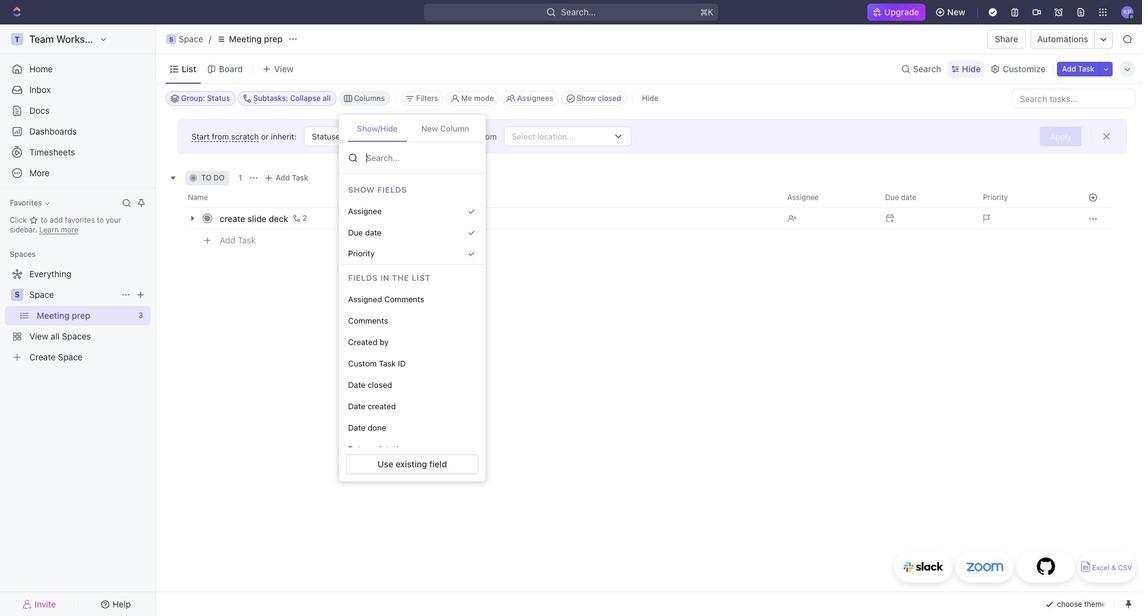 Task type: vqa. For each thing, say whether or not it's contained in the screenshot.
ALERT
no



Task type: locate. For each thing, give the bounding box(es) containing it.
0 vertical spatial new
[[948, 7, 966, 17]]

s left the /
[[169, 35, 173, 43]]

meeting up "board"
[[229, 34, 262, 44]]

1 horizontal spatial from
[[480, 131, 497, 141]]

new left column
[[421, 124, 438, 133]]

group:
[[181, 94, 205, 103]]

2 date from the top
[[348, 401, 366, 411]]

comments right assigned
[[384, 294, 424, 304]]

home link
[[5, 59, 151, 79]]

1 horizontal spatial meeting prep
[[229, 34, 283, 44]]

to add favorites to your sidebar.
[[10, 215, 121, 234]]

1 vertical spatial meeting prep
[[37, 310, 90, 321]]

1 horizontal spatial spaces
[[62, 331, 91, 341]]

date down date done
[[348, 444, 366, 454]]

2 vertical spatial add task
[[220, 235, 256, 245]]

all right collapse
[[323, 94, 331, 103]]

your
[[106, 215, 121, 225]]

date closed
[[348, 380, 392, 390]]

0 horizontal spatial due
[[348, 227, 363, 237]]

hide right show closed
[[642, 94, 659, 103]]

new column button
[[414, 116, 477, 142]]

1 from from the left
[[212, 131, 229, 141]]

add down create on the left of the page
[[220, 235, 235, 245]]

field
[[429, 459, 447, 469]]

view
[[274, 63, 294, 74], [29, 331, 48, 341]]

comments
[[384, 294, 424, 304], [348, 316, 388, 325]]

2
[[303, 214, 307, 223]]

closed up created
[[368, 380, 392, 390]]

meeting prep up view button
[[229, 34, 283, 44]]

add task button up the deck
[[261, 171, 313, 185]]

1 vertical spatial spaces
[[62, 331, 91, 341]]

0 horizontal spatial closed
[[368, 380, 392, 390]]

add task down create on the left of the page
[[220, 235, 256, 245]]

0 vertical spatial closed
[[598, 94, 621, 103]]

space, , element left space link
[[11, 289, 23, 301]]

closed inside dropdown button
[[598, 94, 621, 103]]

meeting prep
[[229, 34, 283, 44], [37, 310, 90, 321]]

0 horizontal spatial due date
[[348, 227, 382, 237]]

to up learn
[[41, 215, 48, 225]]

0 vertical spatial space, , element
[[166, 34, 176, 44]]

1 vertical spatial date
[[365, 227, 382, 237]]

name button
[[185, 188, 780, 207]]

excel
[[1093, 564, 1110, 572]]

board link
[[217, 60, 243, 77]]

1 vertical spatial add
[[276, 173, 290, 182]]

0 vertical spatial due date
[[886, 193, 917, 202]]

view all spaces link
[[5, 327, 148, 346]]

prep up view all spaces link
[[72, 310, 90, 321]]

1 vertical spatial space
[[29, 289, 54, 300]]

0 horizontal spatial space, , element
[[11, 289, 23, 301]]

add task button up search tasks... text field
[[1058, 62, 1100, 76]]

customize
[[1003, 63, 1046, 74]]

date for date done
[[348, 423, 366, 432]]

filters button
[[401, 91, 444, 106]]

add task
[[1063, 64, 1095, 73], [276, 173, 308, 182], [220, 235, 256, 245]]

1 vertical spatial due date
[[348, 227, 382, 237]]

me mode
[[461, 94, 494, 103]]

2 horizontal spatial space
[[179, 34, 203, 44]]

task
[[1079, 64, 1095, 73], [292, 173, 308, 182], [238, 235, 256, 245], [379, 358, 396, 368]]

automations button
[[1032, 30, 1095, 48]]

meeting prep link
[[214, 32, 286, 47], [37, 306, 134, 326]]

to for add
[[41, 215, 48, 225]]

hide button
[[948, 60, 985, 77]]

new button
[[931, 2, 973, 22]]

group: status
[[181, 94, 230, 103]]

add down automations button
[[1063, 64, 1077, 73]]

location...
[[538, 131, 574, 141]]

comments up created by
[[348, 316, 388, 325]]

1 horizontal spatial priority
[[983, 193, 1008, 202]]

date down custom
[[348, 380, 366, 390]]

new right upgrade
[[948, 7, 966, 17]]

everything link
[[5, 264, 148, 284]]

2 horizontal spatial to
[[201, 173, 212, 182]]

1 vertical spatial closed
[[368, 380, 392, 390]]

date up date done
[[348, 401, 366, 411]]

space, , element left the /
[[166, 34, 176, 44]]

0 horizontal spatial priority
[[348, 249, 375, 258]]

assignee button
[[780, 188, 878, 207]]

space, , element
[[166, 34, 176, 44], [11, 289, 23, 301]]

0 vertical spatial due
[[886, 193, 899, 202]]

0 horizontal spatial add task
[[220, 235, 256, 245]]

space down view all spaces link
[[58, 352, 83, 362]]

space down everything
[[29, 289, 54, 300]]

list
[[182, 63, 196, 74]]

select location...
[[512, 131, 574, 141]]

meeting prep link up view all spaces link
[[37, 306, 134, 326]]

view inside sidebar navigation
[[29, 331, 48, 341]]

all up create space
[[51, 331, 60, 341]]

0 vertical spatial meeting prep link
[[214, 32, 286, 47]]

2 vertical spatial space
[[58, 352, 83, 362]]

1 vertical spatial prep
[[72, 310, 90, 321]]

0 horizontal spatial meeting prep
[[37, 310, 90, 321]]

0 vertical spatial priority
[[983, 193, 1008, 202]]

tree containing everything
[[5, 264, 151, 367]]

2 vertical spatial add
[[220, 235, 235, 245]]

0 horizontal spatial to
[[41, 215, 48, 225]]

2 horizontal spatial add
[[1063, 64, 1077, 73]]

1 vertical spatial assignee
[[348, 206, 382, 216]]

0 horizontal spatial hide
[[642, 94, 659, 103]]

inbox
[[29, 84, 51, 95]]

0 vertical spatial assignee
[[788, 193, 819, 202]]

updated
[[368, 444, 398, 454]]

s left space link
[[15, 290, 20, 299]]

view button
[[258, 60, 298, 77]]

new for new column
[[421, 124, 438, 133]]

do
[[214, 173, 225, 182]]

learn
[[39, 225, 59, 234]]

1 horizontal spatial date
[[901, 193, 917, 202]]

meeting prep link up "board"
[[214, 32, 286, 47]]

0 horizontal spatial date
[[365, 227, 382, 237]]

0 horizontal spatial all
[[51, 331, 60, 341]]

meeting up view all spaces in the left of the page
[[37, 310, 70, 321]]

0 vertical spatial date
[[901, 193, 917, 202]]

1 vertical spatial s
[[15, 290, 20, 299]]

closed right show on the right of page
[[598, 94, 621, 103]]

0 vertical spatial spaces
[[10, 250, 36, 259]]

due inside dropdown button
[[886, 193, 899, 202]]

add task button down create on the left of the page
[[214, 233, 261, 248]]

use
[[378, 459, 394, 469]]

1 horizontal spatial assignee
[[788, 193, 819, 202]]

csv
[[1119, 564, 1132, 572]]

favorites
[[65, 215, 95, 225]]

to
[[201, 173, 212, 182], [41, 215, 48, 225], [97, 215, 104, 225]]

1 vertical spatial hide
[[642, 94, 659, 103]]

1 vertical spatial priority
[[348, 249, 375, 258]]

0 vertical spatial add
[[1063, 64, 1077, 73]]

1 horizontal spatial new
[[948, 7, 966, 17]]

1 horizontal spatial due date
[[886, 193, 917, 202]]

space left the /
[[179, 34, 203, 44]]

all inside sidebar navigation
[[51, 331, 60, 341]]

0 vertical spatial all
[[323, 94, 331, 103]]

created
[[368, 401, 396, 411]]

new column
[[421, 124, 469, 133]]

closed for date closed
[[368, 380, 392, 390]]

add task button
[[1058, 62, 1100, 76], [261, 171, 313, 185], [214, 233, 261, 248]]

0 horizontal spatial add
[[220, 235, 235, 245]]

0 horizontal spatial view
[[29, 331, 48, 341]]

view inside button
[[274, 63, 294, 74]]

1 vertical spatial add task button
[[261, 171, 313, 185]]

more button
[[5, 163, 151, 183]]

0 horizontal spatial new
[[421, 124, 438, 133]]

1 vertical spatial meeting prep link
[[37, 306, 134, 326]]

share
[[995, 34, 1019, 44]]

spaces down sidebar.
[[10, 250, 36, 259]]

1 horizontal spatial s
[[169, 35, 173, 43]]

0 vertical spatial hide
[[962, 63, 981, 74]]

assignee
[[788, 193, 819, 202], [348, 206, 382, 216]]

prep up view button
[[264, 34, 283, 44]]

0 vertical spatial space
[[179, 34, 203, 44]]

tab list
[[339, 115, 486, 143]]

s space /
[[169, 34, 211, 44]]

⌘k
[[700, 7, 714, 17]]

add task up 2 button
[[276, 173, 308, 182]]

meeting prep up view all spaces in the left of the page
[[37, 310, 90, 321]]

automations
[[1038, 34, 1089, 44]]

or
[[261, 131, 269, 141]]

0 horizontal spatial meeting
[[37, 310, 70, 321]]

1 horizontal spatial due
[[886, 193, 899, 202]]

from right column
[[480, 131, 497, 141]]

s inside s space /
[[169, 35, 173, 43]]

show closed
[[577, 94, 621, 103]]

show
[[577, 94, 596, 103]]

0 horizontal spatial assignee
[[348, 206, 382, 216]]

me mode button
[[446, 91, 500, 106]]

closed
[[598, 94, 621, 103], [368, 380, 392, 390]]

tree
[[5, 264, 151, 367]]

1 horizontal spatial to
[[97, 215, 104, 225]]

date left 'done'
[[348, 423, 366, 432]]

to do
[[201, 173, 225, 182]]

team
[[29, 34, 54, 45]]

view up subtasks: collapse all
[[274, 63, 294, 74]]

add task up search tasks... text field
[[1063, 64, 1095, 73]]

1 vertical spatial add task
[[276, 173, 308, 182]]

search
[[913, 63, 942, 74]]

from right start
[[212, 131, 229, 141]]

list link
[[179, 60, 196, 77]]

s inside navigation
[[15, 290, 20, 299]]

view button
[[258, 54, 361, 83]]

s for s space /
[[169, 35, 173, 43]]

invite user image
[[22, 599, 32, 610]]

1 vertical spatial meeting
[[37, 310, 70, 321]]

spaces
[[10, 250, 36, 259], [62, 331, 91, 341]]

1 vertical spatial all
[[51, 331, 60, 341]]

task up 2 on the left top of page
[[292, 173, 308, 182]]

1 date from the top
[[348, 380, 366, 390]]

hide button
[[637, 91, 664, 106]]

0 vertical spatial prep
[[264, 34, 283, 44]]

0 vertical spatial s
[[169, 35, 173, 43]]

new
[[948, 7, 966, 17], [421, 124, 438, 133]]

1 horizontal spatial meeting prep link
[[214, 32, 286, 47]]

1 horizontal spatial prep
[[264, 34, 283, 44]]

1
[[239, 173, 242, 182]]

start from scratch link
[[192, 131, 259, 142]]

1 horizontal spatial space
[[58, 352, 83, 362]]

0 horizontal spatial prep
[[72, 310, 90, 321]]

hide inside button
[[642, 94, 659, 103]]

hide
[[962, 63, 981, 74], [642, 94, 659, 103]]

s
[[169, 35, 173, 43], [15, 290, 20, 299]]

new inside "tab list"
[[421, 124, 438, 133]]

1 horizontal spatial meeting
[[229, 34, 262, 44]]

add
[[1063, 64, 1077, 73], [276, 173, 290, 182], [220, 235, 235, 245]]

date for date created
[[348, 401, 366, 411]]

1 vertical spatial view
[[29, 331, 48, 341]]

4 date from the top
[[348, 444, 366, 454]]

add up the deck
[[276, 173, 290, 182]]

1 horizontal spatial closed
[[598, 94, 621, 103]]

task up search tasks... text field
[[1079, 64, 1095, 73]]

0 horizontal spatial from
[[212, 131, 229, 141]]

spaces up create space link
[[62, 331, 91, 341]]

1 vertical spatial due
[[348, 227, 363, 237]]

hide right search
[[962, 63, 981, 74]]

new for new
[[948, 7, 966, 17]]

to left do at the left top of page
[[201, 173, 212, 182]]

0 vertical spatial view
[[274, 63, 294, 74]]

0 horizontal spatial s
[[15, 290, 20, 299]]

view up create
[[29, 331, 48, 341]]

1 horizontal spatial view
[[274, 63, 294, 74]]

date for date updated
[[348, 444, 366, 454]]

slide
[[248, 213, 267, 224]]

1 horizontal spatial all
[[323, 94, 331, 103]]

1 horizontal spatial hide
[[962, 63, 981, 74]]

2 horizontal spatial add task
[[1063, 64, 1095, 73]]

show/hide button
[[348, 116, 407, 142]]

1 vertical spatial new
[[421, 124, 438, 133]]

3 date from the top
[[348, 423, 366, 432]]

to left your
[[97, 215, 104, 225]]



Task type: describe. For each thing, give the bounding box(es) containing it.
more
[[61, 225, 78, 234]]

0 vertical spatial meeting
[[229, 34, 262, 44]]

to for do
[[201, 173, 212, 182]]

prep inside sidebar navigation
[[72, 310, 90, 321]]

task left id
[[379, 358, 396, 368]]

view for view
[[274, 63, 294, 74]]

0 horizontal spatial meeting prep link
[[37, 306, 134, 326]]

create space
[[29, 352, 83, 362]]

mode
[[474, 94, 494, 103]]

create space link
[[5, 348, 148, 367]]

more
[[29, 168, 50, 178]]

use existing field
[[378, 459, 447, 469]]

2 from from the left
[[480, 131, 497, 141]]

show/hide
[[357, 124, 398, 133]]

timesheets
[[29, 147, 75, 157]]

kp
[[1124, 8, 1132, 15]]

date inside dropdown button
[[901, 193, 917, 202]]

Search field
[[365, 152, 476, 163]]

assignee inside assignee dropdown button
[[788, 193, 819, 202]]

space for create
[[58, 352, 83, 362]]

0 vertical spatial meeting prep
[[229, 34, 283, 44]]

2 vertical spatial add task button
[[214, 233, 261, 248]]

task down create slide deck
[[238, 235, 256, 245]]

favorites button
[[5, 196, 54, 211]]

hide inside dropdown button
[[962, 63, 981, 74]]

by
[[380, 337, 389, 347]]

use existing field button
[[346, 455, 479, 474]]

click
[[10, 215, 29, 225]]

space link
[[29, 285, 116, 305]]

timesheets link
[[5, 143, 151, 162]]

meeting inside sidebar navigation
[[37, 310, 70, 321]]

view for view all spaces
[[29, 331, 48, 341]]

date created
[[348, 401, 396, 411]]

0 horizontal spatial space
[[29, 289, 54, 300]]

help button
[[81, 596, 151, 613]]

create
[[220, 213, 245, 224]]

created
[[348, 337, 378, 347]]

learn more
[[39, 225, 78, 234]]

select
[[512, 131, 535, 141]]

search button
[[898, 60, 945, 77]]

excel & csv
[[1093, 564, 1132, 572]]

id
[[398, 358, 406, 368]]

1 horizontal spatial add
[[276, 173, 290, 182]]

0 horizontal spatial spaces
[[10, 250, 36, 259]]

tree inside sidebar navigation
[[5, 264, 151, 367]]

invite
[[35, 599, 56, 609]]

created by
[[348, 337, 389, 347]]

help
[[113, 599, 131, 609]]

assigned
[[348, 294, 382, 304]]

t
[[15, 35, 20, 44]]

assigned comments
[[348, 294, 424, 304]]

0 vertical spatial comments
[[384, 294, 424, 304]]

show closed button
[[561, 91, 627, 106]]

space for s
[[179, 34, 203, 44]]

sidebar navigation
[[0, 24, 158, 616]]

upgrade
[[885, 7, 920, 17]]

add
[[50, 215, 63, 225]]

help button
[[81, 596, 151, 613]]

due date inside dropdown button
[[886, 193, 917, 202]]

me
[[461, 94, 472, 103]]

docs link
[[5, 101, 151, 121]]

meeting prep inside sidebar navigation
[[37, 310, 90, 321]]

workspace
[[56, 34, 107, 45]]

existing
[[396, 459, 427, 469]]

0 vertical spatial add task
[[1063, 64, 1095, 73]]

sidebar.
[[10, 225, 37, 234]]

customize button
[[987, 60, 1050, 77]]

start
[[192, 131, 210, 141]]

tab list containing show/hide
[[339, 115, 486, 143]]

team workspace, , element
[[11, 33, 23, 45]]

custom task id
[[348, 358, 406, 368]]

create
[[29, 352, 56, 362]]

subtasks:
[[253, 94, 288, 103]]

1 vertical spatial comments
[[348, 316, 388, 325]]

&
[[1112, 564, 1117, 572]]

create slide deck
[[220, 213, 288, 224]]

dashboards link
[[5, 122, 151, 141]]

select location... button
[[497, 127, 639, 146]]

invite button
[[5, 596, 74, 613]]

columns button
[[339, 91, 391, 106]]

home
[[29, 64, 53, 74]]

0 vertical spatial add task button
[[1058, 62, 1100, 76]]

date updated
[[348, 444, 398, 454]]

date done
[[348, 423, 386, 432]]

s for s
[[15, 290, 20, 299]]

1 horizontal spatial space, , element
[[166, 34, 176, 44]]

1 horizontal spatial add task
[[276, 173, 308, 182]]

statuses button
[[297, 127, 480, 146]]

team workspace
[[29, 34, 107, 45]]

dashboards
[[29, 126, 77, 136]]

column
[[440, 124, 469, 133]]

date for date closed
[[348, 380, 366, 390]]

start from scratch or inherit:
[[192, 131, 297, 141]]

closed for show closed
[[598, 94, 621, 103]]

excel & csv link
[[1078, 552, 1136, 583]]

/
[[209, 34, 211, 44]]

2 button
[[291, 212, 309, 225]]

name
[[188, 193, 208, 202]]

learn more link
[[39, 225, 78, 234]]

board
[[219, 63, 243, 74]]

priority inside dropdown button
[[983, 193, 1008, 202]]

Search tasks... text field
[[1013, 89, 1135, 108]]

custom
[[348, 358, 377, 368]]

search...
[[561, 7, 596, 17]]

subtasks: collapse all
[[253, 94, 331, 103]]

3
[[138, 311, 143, 320]]

done
[[368, 423, 386, 432]]

upgrade link
[[867, 4, 926, 21]]

1 vertical spatial space, , element
[[11, 289, 23, 301]]

inbox link
[[5, 80, 151, 100]]

columns
[[354, 94, 385, 103]]

filters
[[416, 94, 438, 103]]

status
[[207, 94, 230, 103]]



